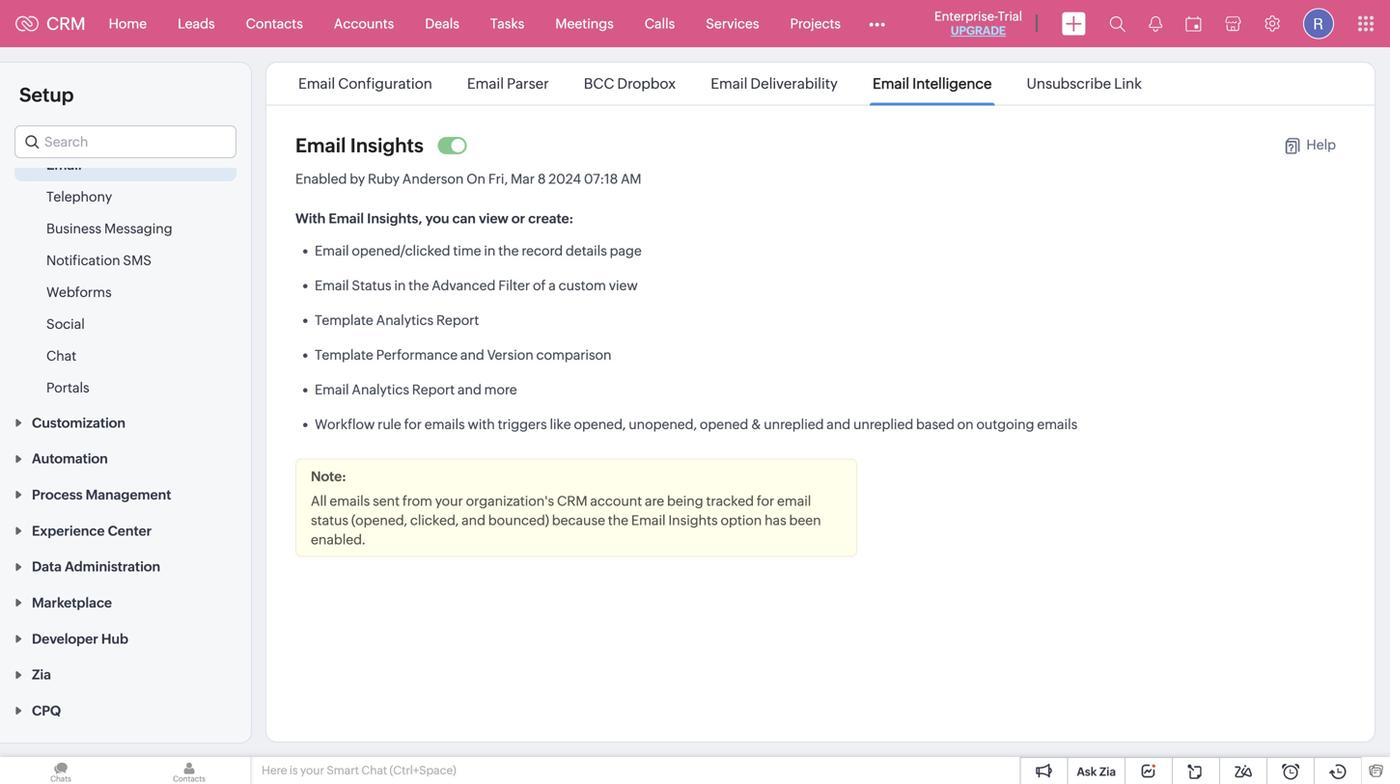 Task type: locate. For each thing, give the bounding box(es) containing it.
zia button
[[0, 657, 251, 693]]

parser
[[507, 75, 549, 92]]

and right clicked,
[[462, 513, 486, 529]]

0 horizontal spatial in
[[394, 278, 406, 293]]

0 horizontal spatial emails
[[330, 494, 370, 509]]

your inside note: all emails sent from your organization's crm account are being tracked for email status (opened, clicked, and bounced) because the email insights option has been enabled.
[[435, 494, 463, 509]]

1 horizontal spatial zia
[[1100, 766, 1116, 779]]

home link
[[93, 0, 162, 47]]

ask
[[1077, 766, 1097, 779]]

email up 'enabled'
[[295, 135, 346, 157]]

template down template analytics report
[[315, 348, 373, 363]]

customization button
[[0, 405, 251, 441]]

portals
[[46, 380, 89, 396]]

1 vertical spatial the
[[409, 278, 429, 293]]

email parser link
[[464, 75, 552, 92]]

0 horizontal spatial chat
[[46, 349, 76, 364]]

tracked
[[706, 494, 754, 509]]

crm up because
[[557, 494, 588, 509]]

analytics for email
[[352, 382, 409, 398]]

email left parser
[[467, 75, 504, 92]]

2 vertical spatial the
[[608, 513, 629, 529]]

bcc dropbox
[[584, 75, 676, 92]]

advanced
[[432, 278, 496, 293]]

and left more
[[458, 382, 482, 398]]

zia inside "dropdown button"
[[32, 668, 51, 683]]

record
[[522, 243, 563, 259]]

2024
[[549, 171, 581, 187]]

chat down social link
[[46, 349, 76, 364]]

0 horizontal spatial crm
[[46, 14, 86, 34]]

telephony
[[46, 189, 112, 205]]

and
[[460, 348, 484, 363], [458, 382, 482, 398], [827, 417, 851, 433], [462, 513, 486, 529]]

here
[[262, 765, 287, 778]]

emails right outgoing
[[1037, 417, 1078, 433]]

zia up cpq on the bottom left of page
[[32, 668, 51, 683]]

0 vertical spatial view
[[479, 211, 509, 226]]

Other Modules field
[[856, 8, 898, 39]]

1 horizontal spatial emails
[[425, 417, 465, 433]]

emails
[[425, 417, 465, 433], [1037, 417, 1078, 433], [330, 494, 370, 509]]

1 horizontal spatial the
[[498, 243, 519, 259]]

email for email
[[46, 157, 82, 173]]

analytics up performance
[[376, 313, 434, 328]]

insights down being
[[668, 513, 718, 529]]

your right "is"
[[300, 765, 324, 778]]

None field
[[14, 126, 237, 158]]

template for template performance and version comparison
[[315, 348, 373, 363]]

0 horizontal spatial unreplied
[[764, 417, 824, 433]]

in right status
[[394, 278, 406, 293]]

email left configuration
[[298, 75, 335, 92]]

create:
[[528, 211, 574, 226]]

your
[[435, 494, 463, 509], [300, 765, 324, 778]]

1 horizontal spatial view
[[609, 278, 638, 293]]

leads
[[178, 16, 215, 31]]

1 vertical spatial insights
[[668, 513, 718, 529]]

zia right ask
[[1100, 766, 1116, 779]]

data administration
[[32, 560, 160, 575]]

signals element
[[1137, 0, 1174, 47]]

notification
[[46, 253, 120, 268]]

because
[[552, 513, 605, 529]]

0 vertical spatial zia
[[32, 668, 51, 683]]

template analytics report
[[315, 313, 479, 328]]

help
[[1307, 137, 1336, 153]]

email configuration link
[[295, 75, 435, 92]]

1 unreplied from the left
[[764, 417, 824, 433]]

1 vertical spatial zia
[[1100, 766, 1116, 779]]

0 horizontal spatial for
[[404, 417, 422, 433]]

for right rule
[[404, 417, 422, 433]]

view down page
[[609, 278, 638, 293]]

1 vertical spatial template
[[315, 348, 373, 363]]

the inside note: all emails sent from your organization's crm account are being tracked for email status (opened, clicked, and bounced) because the email insights option has been enabled.
[[608, 513, 629, 529]]

services
[[706, 16, 759, 31]]

1 vertical spatial your
[[300, 765, 324, 778]]

management
[[86, 488, 171, 503]]

deals
[[425, 16, 459, 31]]

email for email configuration
[[298, 75, 335, 92]]

the left record
[[498, 243, 519, 259]]

the down opened/clicked
[[409, 278, 429, 293]]

0 horizontal spatial zia
[[32, 668, 51, 683]]

email left status
[[315, 278, 349, 293]]

2 horizontal spatial the
[[608, 513, 629, 529]]

1 vertical spatial report
[[412, 382, 455, 398]]

ask zia
[[1077, 766, 1116, 779]]

contacts
[[246, 16, 303, 31]]

Search text field
[[15, 126, 236, 157]]

(ctrl+space)
[[390, 765, 456, 778]]

logo image
[[15, 16, 39, 31]]

for up has
[[757, 494, 774, 509]]

comparison
[[536, 348, 612, 363]]

for
[[404, 417, 422, 433], [757, 494, 774, 509]]

email parser
[[467, 75, 549, 92]]

emails left with
[[425, 417, 465, 433]]

administration
[[65, 560, 160, 575]]

analytics up rule
[[352, 382, 409, 398]]

bcc
[[584, 75, 614, 92]]

developer hub
[[32, 632, 128, 647]]

note: all emails sent from your organization's crm account are being tracked for email status (opened, clicked, and bounced) because the email insights option has been enabled.
[[311, 469, 821, 548]]

create menu image
[[1062, 12, 1086, 35]]

1 vertical spatial chat
[[361, 765, 387, 778]]

like
[[550, 417, 571, 433]]

business messaging link
[[46, 219, 172, 238]]

enterprise-
[[935, 9, 998, 24]]

1 vertical spatial crm
[[557, 494, 588, 509]]

contacts image
[[128, 758, 250, 785]]

social
[[46, 317, 85, 332]]

0 vertical spatial your
[[435, 494, 463, 509]]

template down status
[[315, 313, 373, 328]]

email up telephony link
[[46, 157, 82, 173]]

anderson
[[402, 171, 464, 187]]

home
[[109, 16, 147, 31]]

insights inside note: all emails sent from your organization's crm account are being tracked for email status (opened, clicked, and bounced) because the email insights option has been enabled.
[[668, 513, 718, 529]]

process management
[[32, 488, 171, 503]]

unreplied left based
[[853, 417, 914, 433]]

your up clicked,
[[435, 494, 463, 509]]

1 template from the top
[[315, 313, 373, 328]]

zia
[[32, 668, 51, 683], [1100, 766, 1116, 779]]

0 vertical spatial report
[[436, 313, 479, 328]]

chat
[[46, 349, 76, 364], [361, 765, 387, 778]]

or
[[512, 211, 525, 226]]

region containing email
[[0, 150, 251, 405]]

report down performance
[[412, 382, 455, 398]]

report for template analytics report
[[436, 313, 479, 328]]

insights up ruby
[[350, 135, 424, 157]]

email inside note: all emails sent from your organization's crm account are being tracked for email status (opened, clicked, and bounced) because the email insights option has been enabled.
[[631, 513, 666, 529]]

tasks
[[490, 16, 524, 31]]

email left intelligence
[[873, 75, 909, 92]]

0 vertical spatial the
[[498, 243, 519, 259]]

report up the template performance and version comparison
[[436, 313, 479, 328]]

crm link
[[15, 14, 86, 34]]

process management button
[[0, 477, 251, 513]]

telephony link
[[46, 187, 112, 207]]

ruby
[[368, 171, 400, 187]]

the down account
[[608, 513, 629, 529]]

email opened/clicked time in the record details page
[[315, 243, 642, 259]]

1 horizontal spatial crm
[[557, 494, 588, 509]]

emails up status
[[330, 494, 370, 509]]

1 horizontal spatial for
[[757, 494, 774, 509]]

email down 'with' at the left of page
[[315, 243, 349, 259]]

1 horizontal spatial insights
[[668, 513, 718, 529]]

create menu element
[[1050, 0, 1098, 47]]

unreplied right &
[[764, 417, 824, 433]]

email up workflow on the bottom of page
[[315, 382, 349, 398]]

from
[[402, 494, 432, 509]]

email right 'with' at the left of page
[[329, 211, 364, 226]]

view left or
[[479, 211, 509, 226]]

emails inside note: all emails sent from your organization's crm account are being tracked for email status (opened, clicked, and bounced) because the email insights option has been enabled.
[[330, 494, 370, 509]]

workflow rule for emails with triggers like opened, unopened, opened & unreplied and unreplied based on outgoing emails
[[315, 417, 1078, 433]]

0 vertical spatial template
[[315, 313, 373, 328]]

email configuration
[[298, 75, 432, 92]]

crm inside note: all emails sent from your organization's crm account are being tracked for email status (opened, clicked, and bounced) because the email insights option has been enabled.
[[557, 494, 588, 509]]

performance
[[376, 348, 458, 363]]

8
[[538, 171, 546, 187]]

analytics
[[376, 313, 434, 328], [352, 382, 409, 398]]

email down the services link
[[711, 75, 748, 92]]

accounts
[[334, 16, 394, 31]]

(opened,
[[351, 513, 407, 529]]

portals link
[[46, 378, 89, 398]]

services link
[[691, 0, 775, 47]]

webforms link
[[46, 283, 112, 302]]

chat right smart
[[361, 765, 387, 778]]

1 horizontal spatial your
[[435, 494, 463, 509]]

cpq
[[32, 704, 61, 719]]

in right time
[[484, 243, 496, 259]]

0 vertical spatial insights
[[350, 135, 424, 157]]

leads link
[[162, 0, 230, 47]]

template
[[315, 313, 373, 328], [315, 348, 373, 363]]

0 vertical spatial analytics
[[376, 313, 434, 328]]

1 vertical spatial for
[[757, 494, 774, 509]]

1 horizontal spatial unreplied
[[853, 417, 914, 433]]

and left 'version'
[[460, 348, 484, 363]]

2 template from the top
[[315, 348, 373, 363]]

1 horizontal spatial in
[[484, 243, 496, 259]]

list
[[281, 63, 1159, 105]]

crm right logo at the left top
[[46, 14, 86, 34]]

version
[[487, 348, 534, 363]]

region
[[0, 150, 251, 405]]

0 horizontal spatial your
[[300, 765, 324, 778]]

experience center
[[32, 524, 152, 539]]

the
[[498, 243, 519, 259], [409, 278, 429, 293], [608, 513, 629, 529]]

email down are
[[631, 513, 666, 529]]

email for email status in the advanced filter of a custom view
[[315, 278, 349, 293]]

social link
[[46, 315, 85, 334]]

email for email intelligence
[[873, 75, 909, 92]]

data
[[32, 560, 62, 575]]

email for email parser
[[467, 75, 504, 92]]

email for email analytics report and more
[[315, 382, 349, 398]]

for inside note: all emails sent from your organization's crm account are being tracked for email status (opened, clicked, and bounced) because the email insights option has been enabled.
[[757, 494, 774, 509]]

1 vertical spatial analytics
[[352, 382, 409, 398]]

signals image
[[1149, 15, 1162, 32]]



Task type: describe. For each thing, give the bounding box(es) containing it.
0 horizontal spatial the
[[409, 278, 429, 293]]

on
[[957, 417, 974, 433]]

can
[[452, 211, 476, 226]]

2 horizontal spatial emails
[[1037, 417, 1078, 433]]

analytics for template
[[376, 313, 434, 328]]

intelligence
[[912, 75, 992, 92]]

report for email analytics report and more
[[412, 382, 455, 398]]

customization
[[32, 415, 125, 431]]

with
[[468, 417, 495, 433]]

chats image
[[0, 758, 122, 785]]

business
[[46, 221, 102, 237]]

experience
[[32, 524, 105, 539]]

email for email deliverability
[[711, 75, 748, 92]]

been
[[789, 513, 821, 529]]

email status in the advanced filter of a custom view
[[315, 278, 638, 293]]

and right &
[[827, 417, 851, 433]]

by
[[350, 171, 365, 187]]

account
[[590, 494, 642, 509]]

list containing email configuration
[[281, 63, 1159, 105]]

experience center button
[[0, 513, 251, 549]]

insights,
[[367, 211, 423, 226]]

profile element
[[1292, 0, 1346, 47]]

0 vertical spatial for
[[404, 417, 422, 433]]

triggers
[[498, 417, 547, 433]]

page
[[610, 243, 642, 259]]

enabled.
[[311, 532, 366, 548]]

calls link
[[629, 0, 691, 47]]

0 horizontal spatial insights
[[350, 135, 424, 157]]

being
[[667, 494, 703, 509]]

business messaging
[[46, 221, 172, 237]]

1 vertical spatial view
[[609, 278, 638, 293]]

of
[[533, 278, 546, 293]]

0 vertical spatial in
[[484, 243, 496, 259]]

email analytics report and more
[[315, 382, 517, 398]]

dropbox
[[617, 75, 676, 92]]

filter
[[498, 278, 530, 293]]

unsubscribe link link
[[1024, 75, 1145, 92]]

enabled by ruby anderson on fri, mar 8 2024 07:18 am
[[295, 171, 641, 187]]

organization's
[[466, 494, 554, 509]]

smart
[[327, 765, 359, 778]]

1 horizontal spatial chat
[[361, 765, 387, 778]]

email intelligence
[[873, 75, 992, 92]]

email for email insights
[[295, 135, 346, 157]]

&
[[751, 417, 761, 433]]

clicked,
[[410, 513, 459, 529]]

time
[[453, 243, 481, 259]]

automation
[[32, 452, 108, 467]]

template for template analytics report
[[315, 313, 373, 328]]

status
[[311, 513, 349, 529]]

cpq button
[[0, 693, 251, 729]]

unopened,
[[629, 417, 697, 433]]

email deliverability
[[711, 75, 838, 92]]

bounced)
[[488, 513, 549, 529]]

0 horizontal spatial view
[[479, 211, 509, 226]]

note:
[[311, 469, 346, 485]]

unsubscribe
[[1027, 75, 1111, 92]]

projects link
[[775, 0, 856, 47]]

upgrade
[[951, 24, 1006, 37]]

details
[[566, 243, 607, 259]]

deliverability
[[751, 75, 838, 92]]

tasks link
[[475, 0, 540, 47]]

with email insights, you can view or create:
[[295, 211, 574, 226]]

link
[[1114, 75, 1142, 92]]

search image
[[1109, 15, 1126, 32]]

you
[[425, 211, 449, 226]]

automation button
[[0, 441, 251, 477]]

is
[[290, 765, 298, 778]]

0 vertical spatial chat
[[46, 349, 76, 364]]

center
[[108, 524, 152, 539]]

meetings link
[[540, 0, 629, 47]]

email deliverability link
[[708, 75, 841, 92]]

process
[[32, 488, 83, 503]]

email link
[[46, 155, 82, 175]]

email for email opened/clicked time in the record details page
[[315, 243, 349, 259]]

contacts link
[[230, 0, 318, 47]]

are
[[645, 494, 664, 509]]

profile image
[[1303, 8, 1334, 39]]

accounts link
[[318, 0, 410, 47]]

calendar image
[[1186, 16, 1202, 31]]

workflow
[[315, 417, 375, 433]]

option
[[721, 513, 762, 529]]

a
[[549, 278, 556, 293]]

deals link
[[410, 0, 475, 47]]

07:18
[[584, 171, 618, 187]]

sms
[[123, 253, 152, 268]]

based
[[916, 417, 955, 433]]

0 vertical spatial crm
[[46, 14, 86, 34]]

chat link
[[46, 347, 76, 366]]

1 vertical spatial in
[[394, 278, 406, 293]]

sent
[[373, 494, 400, 509]]

webforms
[[46, 285, 112, 300]]

email intelligence link
[[870, 75, 995, 92]]

more
[[484, 382, 517, 398]]

here is your smart chat (ctrl+space)
[[262, 765, 456, 778]]

notification sms
[[46, 253, 152, 268]]

custom
[[559, 278, 606, 293]]

has
[[765, 513, 787, 529]]

opened
[[700, 417, 748, 433]]

and inside note: all emails sent from your organization's crm account are being tracked for email status (opened, clicked, and bounced) because the email insights option has been enabled.
[[462, 513, 486, 529]]

marketplace
[[32, 596, 112, 611]]

opened,
[[574, 417, 626, 433]]

2 unreplied from the left
[[853, 417, 914, 433]]

search element
[[1098, 0, 1137, 47]]



Task type: vqa. For each thing, say whether or not it's contained in the screenshot.
the to the middle
yes



